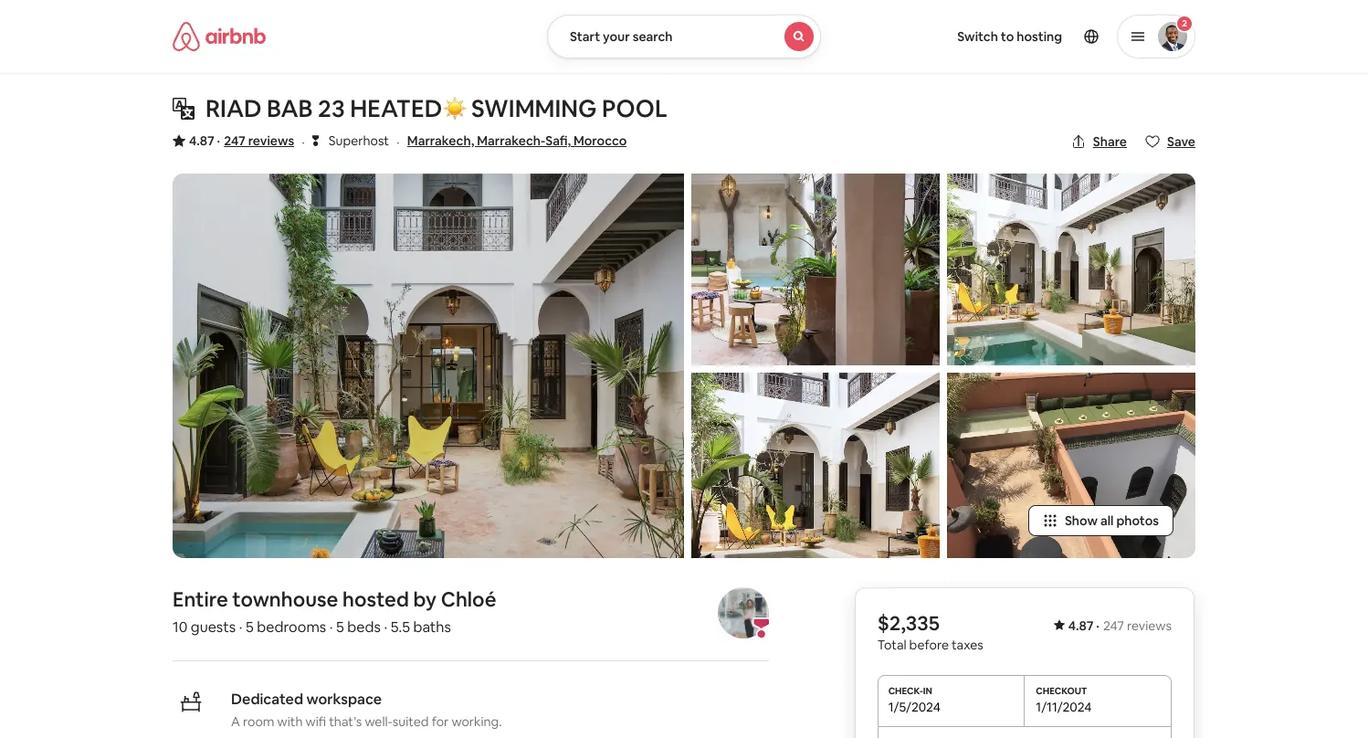 Task type: describe. For each thing, give the bounding box(es) containing it.
that's
[[329, 713, 362, 730]]

by chloé
[[413, 586, 496, 612]]

start your search button
[[547, 15, 821, 58]]

with
[[277, 713, 303, 730]]

room
[[243, 713, 274, 730]]

show all photos button
[[1029, 505, 1174, 536]]

2
[[1182, 17, 1187, 29]]

switch to hosting
[[958, 28, 1062, 45]]

hosted
[[343, 586, 409, 612]]

1/5/2024
[[889, 699, 941, 715]]

profile element
[[843, 0, 1196, 73]]

1 vertical spatial 4.87 · 247 reviews
[[1069, 617, 1172, 634]]

marrakech, marrakech-safi, morocco button
[[407, 130, 627, 152]]

1 5 from the left
[[246, 617, 254, 637]]

2 button
[[1117, 15, 1196, 58]]

swimming
[[471, 93, 597, 124]]

save
[[1167, 133, 1196, 150]]

$2,335 total before taxes
[[878, 610, 984, 653]]

1 vertical spatial 247
[[1103, 617, 1125, 634]]

suited
[[393, 713, 429, 730]]

0 vertical spatial 4.87 · 247 reviews
[[189, 132, 294, 149]]

heated☀️
[[350, 93, 466, 124]]

hosting
[[1017, 28, 1062, 45]]

0 vertical spatial 247
[[224, 132, 245, 149]]

well-
[[365, 713, 393, 730]]

a
[[231, 713, 240, 730]]

share button
[[1064, 126, 1135, 157]]

marrakech-
[[477, 132, 546, 149]]

· marrakech, marrakech-safi, morocco
[[397, 132, 627, 152]]

bassin terrasse bab vingt-trois image
[[947, 373, 1196, 558]]

for
[[432, 713, 449, 730]]

2 5 from the left
[[336, 617, 344, 637]]

superhost
[[329, 132, 389, 149]]

save button
[[1138, 126, 1203, 157]]

23
[[318, 93, 345, 124]]

safi,
[[546, 132, 571, 149]]

bab
[[267, 93, 313, 124]]

beds
[[347, 617, 381, 637]]

all
[[1101, 512, 1114, 529]]

1/11/2024
[[1036, 699, 1092, 715]]

1 patio bab vingt-trois image from the left
[[173, 174, 684, 558]]

baths
[[413, 617, 451, 637]]

before
[[910, 637, 949, 653]]

dedicated workspace a room with wifi that's well-suited for working.
[[231, 690, 502, 730]]

piscine bab vingt-trois image
[[692, 373, 940, 558]]

marrakech,
[[407, 132, 474, 149]]

entire
[[173, 586, 228, 612]]

1 vertical spatial 4.87
[[1069, 617, 1094, 634]]

search
[[633, 28, 673, 45]]



Task type: vqa. For each thing, say whether or not it's contained in the screenshot.
SUPERHOST
yes



Task type: locate. For each thing, give the bounding box(es) containing it.
working.
[[452, 713, 502, 730]]

$2,335
[[878, 610, 940, 636]]

1 horizontal spatial 247
[[1103, 617, 1125, 634]]

0 horizontal spatial 5
[[246, 617, 254, 637]]

to
[[1001, 28, 1014, 45]]

reviews
[[248, 132, 294, 149], [1127, 617, 1172, 634]]

2 horizontal spatial patio bab vingt-trois image
[[947, 174, 1196, 366]]

1 horizontal spatial reviews
[[1127, 617, 1172, 634]]

patio bab vingt-trois image
[[173, 174, 684, 558], [692, 174, 940, 366], [947, 174, 1196, 366]]

0 horizontal spatial 4.87 · 247 reviews
[[189, 132, 294, 149]]

5.5
[[391, 617, 410, 637]]

guests
[[191, 617, 236, 637]]

dedicated
[[231, 690, 303, 709]]

patio bab vingt-trois image for the bassin terrasse bab vingt-trois image at the bottom right of page
[[947, 174, 1196, 366]]

switch to hosting link
[[947, 17, 1073, 56]]

1 horizontal spatial patio bab vingt-trois image
[[692, 174, 940, 366]]

0 horizontal spatial patio bab vingt-trois image
[[173, 174, 684, 558]]

4.87
[[189, 132, 214, 149], [1069, 617, 1094, 634]]

start your search
[[570, 28, 673, 45]]

entire townhouse hosted by chloé 10 guests · 5 bedrooms · 5 beds · 5.5 baths
[[173, 586, 496, 637]]

0 horizontal spatial 247
[[224, 132, 245, 149]]

10
[[173, 617, 188, 637]]

5
[[246, 617, 254, 637], [336, 617, 344, 637]]

4.87 · 247 reviews
[[189, 132, 294, 149], [1069, 617, 1172, 634]]

chloé is a superhost. learn more about chloé. image
[[718, 587, 769, 638], [718, 587, 769, 638]]

1 vertical spatial reviews
[[1127, 617, 1172, 634]]

taxes
[[952, 637, 984, 653]]

share
[[1093, 133, 1127, 150]]

3 patio bab vingt-trois image from the left
[[947, 174, 1196, 366]]

Start your search search field
[[547, 15, 821, 58]]

1 horizontal spatial 4.87
[[1069, 617, 1094, 634]]

0 horizontal spatial reviews
[[248, 132, 294, 149]]

247
[[224, 132, 245, 149], [1103, 617, 1125, 634]]

·
[[217, 132, 220, 149], [302, 132, 305, 152], [397, 132, 400, 152], [239, 617, 242, 637], [330, 617, 333, 637], [384, 617, 387, 637], [1097, 617, 1100, 634]]

workspace
[[306, 690, 382, 709]]

4.87 up 1/11/2024
[[1069, 617, 1094, 634]]

5 right guests
[[246, 617, 254, 637]]

photos
[[1117, 512, 1159, 529]]

patio bab vingt-trois image for piscine bab vingt-trois image at bottom
[[692, 174, 940, 366]]

0 horizontal spatial 4.87
[[189, 132, 214, 149]]

morocco
[[574, 132, 627, 149]]

riad
[[206, 93, 262, 124]]

󰀃
[[312, 132, 319, 149]]

total
[[878, 637, 907, 653]]

start
[[570, 28, 600, 45]]

0 vertical spatial 4.87
[[189, 132, 214, 149]]

1 horizontal spatial 4.87 · 247 reviews
[[1069, 617, 1172, 634]]

0 vertical spatial reviews
[[248, 132, 294, 149]]

show
[[1065, 512, 1098, 529]]

your
[[603, 28, 630, 45]]

5 left "beds"
[[336, 617, 344, 637]]

riad bab 23 heated☀️ swimming pool
[[206, 93, 668, 124]]

247 reviews button
[[224, 132, 294, 150]]

automatically translated title: riad bab 23 heated☀️ swimming pool image
[[173, 98, 195, 120]]

wifi
[[306, 713, 326, 730]]

4.87 down automatically translated title: riad bab 23 heated☀️ swimming pool icon
[[189, 132, 214, 149]]

2 patio bab vingt-trois image from the left
[[692, 174, 940, 366]]

bedrooms
[[257, 617, 326, 637]]

pool
[[602, 93, 668, 124]]

switch
[[958, 28, 998, 45]]

show all photos
[[1065, 512, 1159, 529]]

1 horizontal spatial 5
[[336, 617, 344, 637]]

townhouse
[[232, 586, 338, 612]]



